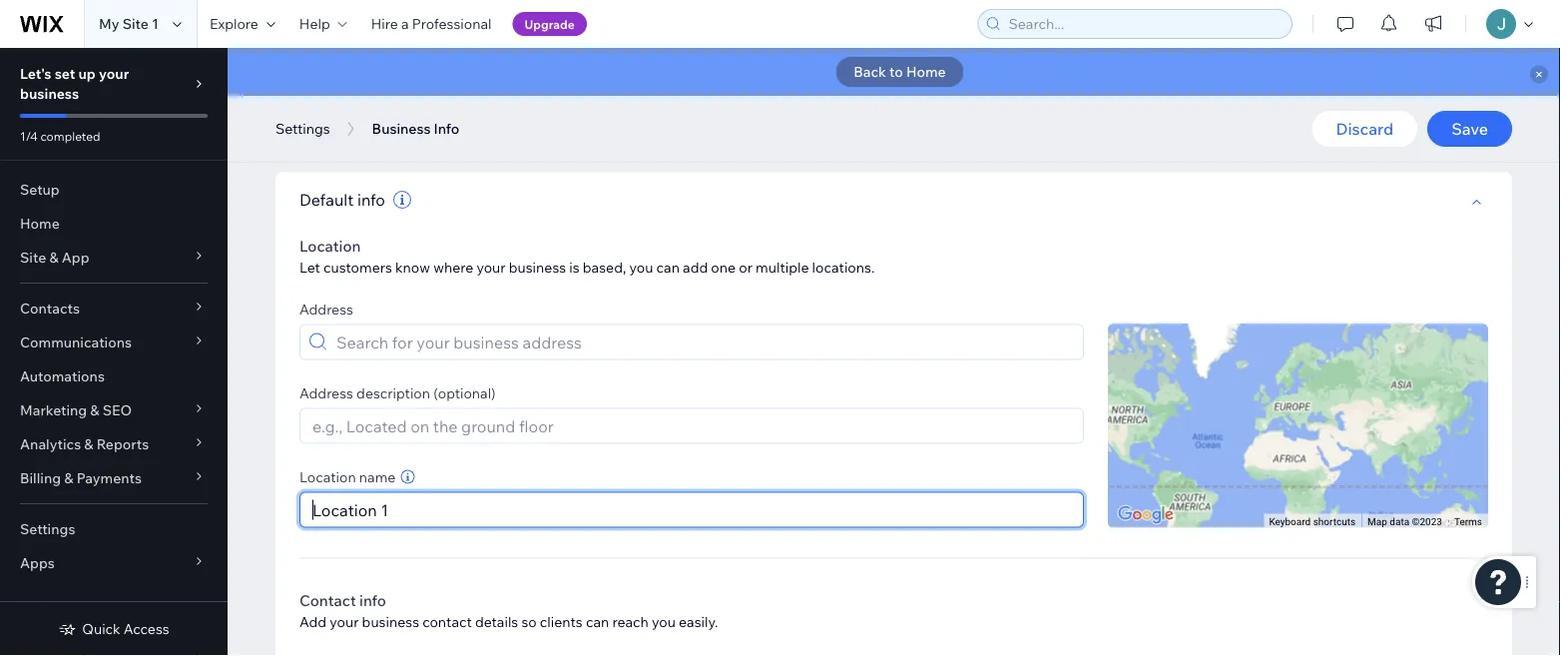 Task type: describe. For each thing, give the bounding box(es) containing it.
communications button
[[0, 326, 228, 359]]

business for info
[[362, 613, 419, 631]]

location for name
[[300, 468, 356, 485]]

site inside dropdown button
[[20, 249, 46, 266]]

address for address description (optional)
[[300, 384, 353, 401]]

automations link
[[0, 359, 228, 393]]

quick access
[[82, 620, 169, 638]]

save button
[[1428, 111, 1513, 147]]

description
[[357, 384, 430, 401]]

up
[[78, 65, 96, 82]]

address for address
[[300, 300, 353, 318]]

help
[[299, 15, 330, 32]]

marketing
[[20, 401, 87, 419]]

back to home alert
[[228, 48, 1561, 96]]

quick access button
[[58, 620, 169, 638]]

apps button
[[0, 546, 228, 580]]

reports
[[97, 435, 149, 453]]

discard button
[[1312, 111, 1418, 147]]

help button
[[287, 0, 359, 48]]

you inside contact info add your business contact details so clients can reach you easily.
[[652, 613, 676, 631]]

analytics & reports
[[20, 435, 149, 453]]

back to home
[[854, 63, 946, 80]]

apps
[[20, 554, 55, 572]]

map data ©2023
[[1368, 515, 1443, 527]]

hire a professional link
[[359, 0, 504, 48]]

Search... field
[[1003, 10, 1286, 38]]

access
[[124, 620, 169, 638]]

set
[[55, 65, 75, 82]]

contacts
[[20, 300, 80, 317]]

keyboard shortcuts button
[[1269, 514, 1356, 528]]

1/4
[[20, 128, 38, 143]]

completed
[[40, 128, 100, 143]]

address description (optional)
[[300, 384, 496, 401]]

shortcuts
[[1314, 515, 1356, 527]]

your for info
[[330, 613, 359, 631]]

hire a professional
[[371, 15, 492, 32]]

location & contact info
[[276, 103, 506, 129]]

location let customers know where your business is based, you can add one or multiple locations.
[[300, 236, 875, 276]]

save
[[1452, 119, 1489, 139]]

0 vertical spatial contact
[[386, 103, 463, 129]]

keyboard shortcuts
[[1269, 515, 1356, 527]]

& for marketing
[[90, 401, 99, 419]]

contact
[[300, 591, 356, 610]]

professional
[[412, 15, 492, 32]]

terms link
[[1455, 515, 1483, 527]]

upgrade
[[525, 16, 575, 31]]

marketing & seo button
[[0, 393, 228, 427]]

to
[[890, 63, 903, 80]]

let's set up your business
[[20, 65, 129, 102]]

details
[[475, 613, 518, 631]]

business info
[[372, 120, 460, 137]]

settings link
[[0, 512, 228, 546]]

settings for 'settings' button
[[276, 120, 330, 137]]

or
[[739, 258, 753, 276]]

so
[[522, 613, 537, 631]]

home inside sidebar element
[[20, 215, 60, 232]]

discard
[[1336, 119, 1394, 139]]

contacts button
[[0, 292, 228, 326]]

a
[[401, 15, 409, 32]]

info
[[434, 120, 460, 137]]

seo
[[103, 401, 132, 419]]

business for set
[[20, 85, 79, 102]]

hire
[[371, 15, 398, 32]]

1
[[152, 15, 159, 32]]

business info button
[[362, 114, 470, 144]]

let
[[300, 258, 320, 276]]

one
[[711, 258, 736, 276]]

app
[[62, 249, 89, 266]]

map
[[1368, 515, 1388, 527]]

quick
[[82, 620, 120, 638]]

settings button
[[266, 114, 340, 144]]

1/4 completed
[[20, 128, 100, 143]]

can inside contact info add your business contact details so clients can reach you easily.
[[586, 613, 609, 631]]

keyboard
[[1269, 515, 1311, 527]]

data
[[1390, 515, 1410, 527]]

home link
[[0, 207, 228, 241]]

reach
[[612, 613, 649, 631]]

payments
[[77, 469, 142, 487]]

marketing & seo
[[20, 401, 132, 419]]

clients
[[540, 613, 583, 631]]

home inside button
[[907, 63, 946, 80]]



Task type: locate. For each thing, give the bounding box(es) containing it.
2 address from the top
[[300, 384, 353, 401]]

0 horizontal spatial can
[[586, 613, 609, 631]]

setup link
[[0, 173, 228, 207]]

home right to
[[907, 63, 946, 80]]

1 vertical spatial location
[[300, 236, 361, 255]]

google image
[[1113, 502, 1179, 528]]

1 vertical spatial address
[[300, 384, 353, 401]]

1 vertical spatial settings
[[20, 520, 75, 538]]

0 horizontal spatial business
[[20, 85, 79, 102]]

&
[[368, 103, 382, 129], [49, 249, 59, 266], [90, 401, 99, 419], [84, 435, 93, 453], [64, 469, 73, 487]]

know
[[395, 258, 430, 276]]

location up let at the left
[[300, 236, 361, 255]]

& left reports
[[84, 435, 93, 453]]

1 vertical spatial you
[[652, 613, 676, 631]]

default info
[[300, 189, 385, 209]]

2 vertical spatial info
[[360, 591, 386, 610]]

Add your location name field
[[307, 493, 1077, 527]]

terms
[[1455, 515, 1483, 527]]

& right 'settings' button
[[368, 103, 382, 129]]

1 vertical spatial site
[[20, 249, 46, 266]]

location for let
[[300, 236, 361, 255]]

home down setup
[[20, 215, 60, 232]]

business down let's
[[20, 85, 79, 102]]

your
[[99, 65, 129, 82], [477, 258, 506, 276], [330, 613, 359, 631]]

1 vertical spatial can
[[586, 613, 609, 631]]

billing & payments button
[[0, 461, 228, 495]]

add
[[300, 613, 327, 631]]

billing
[[20, 469, 61, 487]]

contact
[[386, 103, 463, 129], [423, 613, 472, 631]]

2 horizontal spatial business
[[509, 258, 566, 276]]

you right based,
[[630, 258, 653, 276]]

is
[[569, 258, 580, 276]]

locations.
[[812, 258, 875, 276]]

settings
[[276, 120, 330, 137], [20, 520, 75, 538]]

your inside contact info add your business contact details so clients can reach you easily.
[[330, 613, 359, 631]]

info right contact
[[360, 591, 386, 610]]

explore
[[210, 15, 258, 32]]

0 vertical spatial your
[[99, 65, 129, 82]]

& inside dropdown button
[[64, 469, 73, 487]]

can left add
[[657, 258, 680, 276]]

name
[[359, 468, 396, 485]]

1 vertical spatial contact
[[423, 613, 472, 631]]

1 horizontal spatial site
[[122, 15, 149, 32]]

address left description
[[300, 384, 353, 401]]

0 vertical spatial home
[[907, 63, 946, 80]]

settings inside button
[[276, 120, 330, 137]]

1 vertical spatial business
[[509, 258, 566, 276]]

2 vertical spatial location
[[300, 468, 356, 485]]

2 horizontal spatial your
[[477, 258, 506, 276]]

can left reach
[[586, 613, 609, 631]]

1 horizontal spatial business
[[362, 613, 419, 631]]

can inside location let customers know where your business is based, you can add one or multiple locations.
[[657, 258, 680, 276]]

analytics
[[20, 435, 81, 453]]

& left app
[[49, 249, 59, 266]]

& for site
[[49, 249, 59, 266]]

business
[[20, 85, 79, 102], [509, 258, 566, 276], [362, 613, 419, 631]]

business inside location let customers know where your business is based, you can add one or multiple locations.
[[509, 258, 566, 276]]

let's
[[20, 65, 51, 82]]

info inside contact info add your business contact details so clients can reach you easily.
[[360, 591, 386, 610]]

location
[[276, 103, 363, 129], [300, 236, 361, 255], [300, 468, 356, 485]]

business
[[372, 120, 431, 137]]

0 vertical spatial business
[[20, 85, 79, 102]]

& for analytics
[[84, 435, 93, 453]]

analytics & reports button
[[0, 427, 228, 461]]

location name
[[300, 468, 396, 485]]

map region
[[1013, 231, 1524, 656]]

0 horizontal spatial your
[[99, 65, 129, 82]]

billing & payments
[[20, 469, 142, 487]]

location inside location let customers know where your business is based, you can add one or multiple locations.
[[300, 236, 361, 255]]

sidebar element
[[0, 48, 228, 656]]

0 vertical spatial can
[[657, 258, 680, 276]]

1 vertical spatial info
[[357, 189, 385, 209]]

0 vertical spatial you
[[630, 258, 653, 276]]

your inside location let customers know where your business is based, you can add one or multiple locations.
[[477, 258, 506, 276]]

info for default info
[[357, 189, 385, 209]]

business left is
[[509, 258, 566, 276]]

& left seo
[[90, 401, 99, 419]]

customers
[[323, 258, 392, 276]]

your for set
[[99, 65, 129, 82]]

your inside the "let's set up your business"
[[99, 65, 129, 82]]

where
[[433, 258, 474, 276]]

settings up default
[[276, 120, 330, 137]]

you inside location let customers know where your business is based, you can add one or multiple locations.
[[630, 258, 653, 276]]

business inside contact info add your business contact details so clients can reach you easily.
[[362, 613, 419, 631]]

your down contact
[[330, 613, 359, 631]]

you right reach
[[652, 613, 676, 631]]

location left the business
[[276, 103, 363, 129]]

your right up at the left top of page
[[99, 65, 129, 82]]

business inside the "let's set up your business"
[[20, 85, 79, 102]]

0 vertical spatial settings
[[276, 120, 330, 137]]

0 vertical spatial address
[[300, 300, 353, 318]]

your right where
[[477, 258, 506, 276]]

setup
[[20, 181, 60, 198]]

add
[[683, 258, 708, 276]]

location left name
[[300, 468, 356, 485]]

2 vertical spatial business
[[362, 613, 419, 631]]

based,
[[583, 258, 626, 276]]

you
[[630, 258, 653, 276], [652, 613, 676, 631]]

& for location
[[368, 103, 382, 129]]

1 horizontal spatial settings
[[276, 120, 330, 137]]

©2023
[[1412, 515, 1443, 527]]

0 vertical spatial site
[[122, 15, 149, 32]]

info right info on the top of page
[[468, 103, 506, 129]]

0 horizontal spatial site
[[20, 249, 46, 266]]

automations
[[20, 367, 105, 385]]

site & app button
[[0, 241, 228, 275]]

2 vertical spatial your
[[330, 613, 359, 631]]

& for billing
[[64, 469, 73, 487]]

contact inside contact info add your business contact details so clients can reach you easily.
[[423, 613, 472, 631]]

home
[[907, 63, 946, 80], [20, 215, 60, 232]]

can
[[657, 258, 680, 276], [586, 613, 609, 631]]

settings up apps
[[20, 520, 75, 538]]

0 vertical spatial location
[[276, 103, 363, 129]]

0 vertical spatial info
[[468, 103, 506, 129]]

location for &
[[276, 103, 363, 129]]

e.g., Located on the ground floor field
[[307, 409, 1077, 443]]

my
[[99, 15, 119, 32]]

info for contact info add your business contact details so clients can reach you easily.
[[360, 591, 386, 610]]

Search for your business address field
[[330, 325, 1077, 359]]

address down let at the left
[[300, 300, 353, 318]]

& right billing
[[64, 469, 73, 487]]

site left 1
[[122, 15, 149, 32]]

settings inside settings link
[[20, 520, 75, 538]]

site & app
[[20, 249, 89, 266]]

default
[[300, 189, 354, 209]]

(optional)
[[433, 384, 496, 401]]

1 address from the top
[[300, 300, 353, 318]]

1 vertical spatial home
[[20, 215, 60, 232]]

business right add
[[362, 613, 419, 631]]

info right default
[[357, 189, 385, 209]]

& inside popup button
[[84, 435, 93, 453]]

1 horizontal spatial home
[[907, 63, 946, 80]]

easily.
[[679, 613, 718, 631]]

back
[[854, 63, 887, 80]]

communications
[[20, 333, 132, 351]]

0 horizontal spatial home
[[20, 215, 60, 232]]

settings for settings link
[[20, 520, 75, 538]]

1 horizontal spatial can
[[657, 258, 680, 276]]

site left app
[[20, 249, 46, 266]]

back to home button
[[836, 57, 964, 87]]

1 horizontal spatial your
[[330, 613, 359, 631]]

1 vertical spatial your
[[477, 258, 506, 276]]

contact info add your business contact details so clients can reach you easily.
[[300, 591, 718, 631]]

0 horizontal spatial settings
[[20, 520, 75, 538]]

multiple
[[756, 258, 809, 276]]

address
[[300, 300, 353, 318], [300, 384, 353, 401]]



Task type: vqa. For each thing, say whether or not it's contained in the screenshot.
& within DROPDOWN BUTTON
yes



